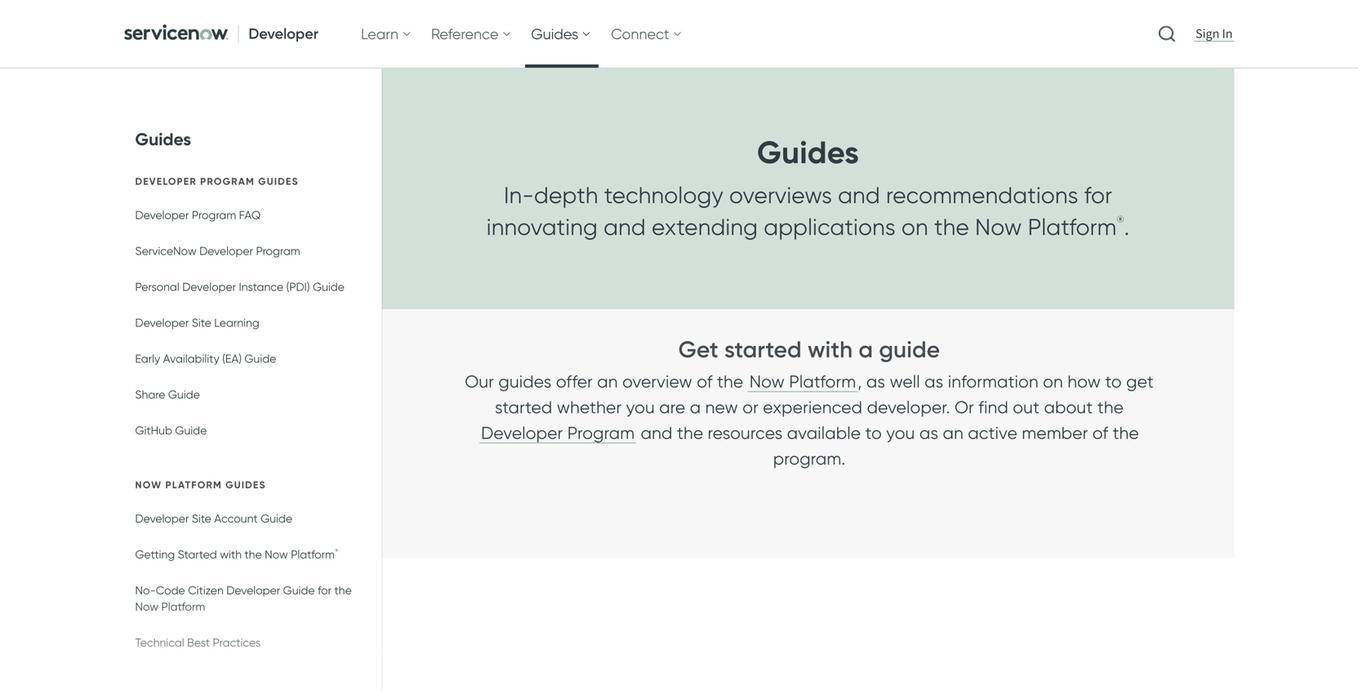 Task type: locate. For each thing, give the bounding box(es) containing it.
sign in
[[1196, 25, 1233, 42]]

in
[[1222, 25, 1233, 42]]

developer link
[[117, 0, 328, 68]]

developer
[[249, 25, 318, 43]]

reference button
[[425, 0, 518, 68]]

sign in button
[[1193, 25, 1236, 43]]

guides button
[[525, 0, 598, 68]]



Task type: describe. For each thing, give the bounding box(es) containing it.
reference
[[431, 25, 499, 43]]

sign
[[1196, 25, 1220, 42]]

connect
[[611, 25, 670, 43]]

connect button
[[605, 0, 689, 68]]

guides
[[531, 25, 578, 43]]

learn
[[361, 25, 399, 43]]

learn button
[[354, 0, 418, 68]]



